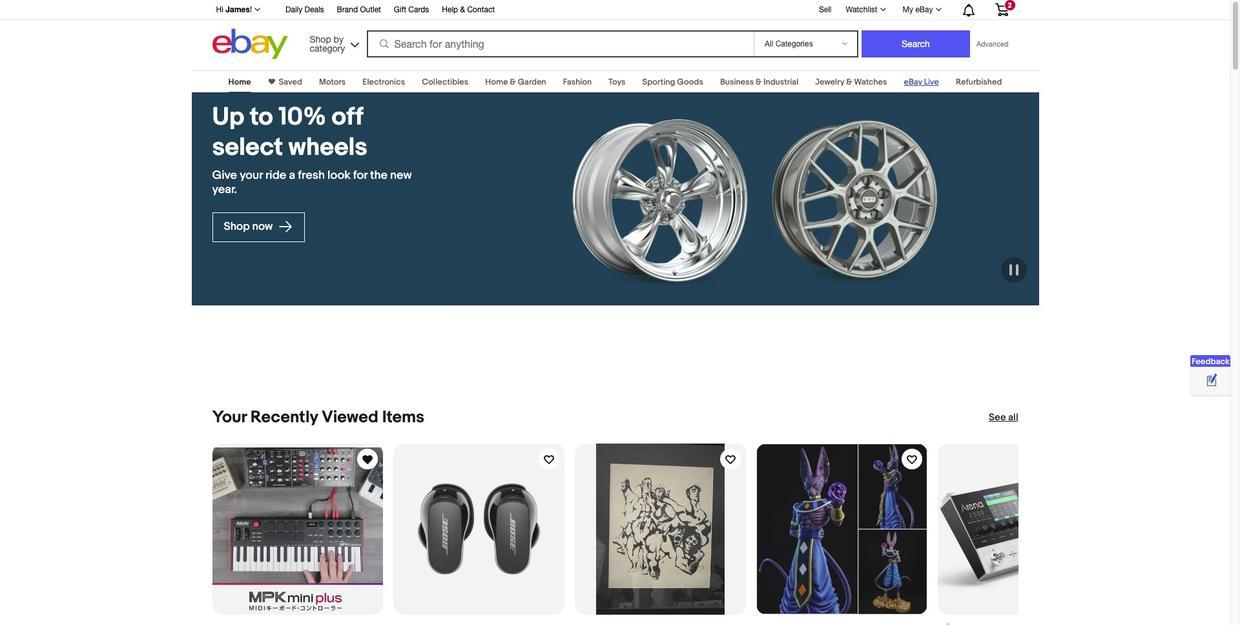 Task type: locate. For each thing, give the bounding box(es) containing it.
ride
[[266, 168, 287, 183]]

& left 'garden'
[[510, 77, 516, 87]]

up
[[212, 102, 244, 132]]

shop left by
[[310, 34, 331, 44]]

garden
[[518, 77, 547, 87]]

home for home
[[229, 77, 251, 87]]

the
[[370, 168, 388, 183]]

0 vertical spatial shop
[[310, 34, 331, 44]]

0 horizontal spatial shop
[[224, 220, 250, 233]]

brand outlet
[[337, 5, 381, 14]]

help & contact link
[[442, 3, 495, 17]]

1 vertical spatial ebay
[[904, 77, 923, 87]]

gift
[[394, 5, 406, 14]]

motors
[[319, 77, 346, 87]]

&
[[460, 5, 465, 14], [510, 77, 516, 87], [756, 77, 762, 87], [847, 77, 853, 87]]

motors link
[[319, 77, 346, 87]]

all
[[1009, 412, 1019, 424]]

business & industrial link
[[721, 77, 799, 87]]

shop for shop by category
[[310, 34, 331, 44]]

shop for shop now
[[224, 220, 250, 233]]

advanced link
[[971, 31, 1016, 57]]

1 vertical spatial shop
[[224, 220, 250, 233]]

& for garden
[[510, 77, 516, 87]]

home
[[229, 77, 251, 87], [486, 77, 508, 87]]

sell link
[[814, 5, 838, 14]]

for
[[353, 168, 368, 183]]

Search for anything text field
[[369, 32, 752, 56]]

wheels
[[289, 132, 368, 163]]

collectibles
[[422, 77, 469, 87]]

brand
[[337, 5, 358, 14]]

ebay
[[916, 5, 934, 14], [904, 77, 923, 87]]

electronics
[[363, 77, 405, 87]]

ebay left live at the right top
[[904, 77, 923, 87]]

none submit inside shop by category banner
[[862, 30, 971, 58]]

your
[[240, 168, 263, 183]]

collectibles link
[[422, 77, 469, 87]]

ebay live link
[[904, 77, 940, 87]]

business & industrial
[[721, 77, 799, 87]]

2 link
[[988, 0, 1017, 19]]

sporting
[[643, 77, 676, 87]]

fashion link
[[563, 77, 592, 87]]

1 horizontal spatial shop
[[310, 34, 331, 44]]

viewed
[[322, 408, 379, 428]]

by
[[334, 34, 344, 44]]

see all link
[[989, 412, 1019, 425]]

ebay right my on the top right of page
[[916, 5, 934, 14]]

up to 10% off select wheels give your ride a fresh look for the new year.
[[212, 102, 412, 197]]

2 home from the left
[[486, 77, 508, 87]]

industrial
[[764, 77, 799, 87]]

shop left "now"
[[224, 220, 250, 233]]

my ebay
[[903, 5, 934, 14]]

daily deals
[[286, 5, 324, 14]]

your
[[212, 408, 247, 428]]

advanced
[[977, 40, 1009, 48]]

feedback
[[1192, 357, 1230, 367]]

home up up
[[229, 77, 251, 87]]

james
[[226, 5, 250, 14]]

sporting goods
[[643, 77, 704, 87]]

jewelry
[[816, 77, 845, 87]]

see all
[[989, 412, 1019, 424]]

& right jewelry
[[847, 77, 853, 87]]

sporting goods link
[[643, 77, 704, 87]]

0 vertical spatial ebay
[[916, 5, 934, 14]]

shop inside up to 10% off select wheels main content
[[224, 220, 250, 233]]

help & contact
[[442, 5, 495, 14]]

year.
[[212, 183, 237, 197]]

jewelry & watches
[[816, 77, 888, 87]]

None submit
[[862, 30, 971, 58]]

shop inside shop by category
[[310, 34, 331, 44]]

& for industrial
[[756, 77, 762, 87]]

1 home from the left
[[229, 77, 251, 87]]

contact
[[468, 5, 495, 14]]

& right business
[[756, 77, 762, 87]]

up to 10% off select wheels link
[[212, 102, 427, 163]]

0 horizontal spatial home
[[229, 77, 251, 87]]

& right help
[[460, 5, 465, 14]]

home left 'garden'
[[486, 77, 508, 87]]

1 horizontal spatial home
[[486, 77, 508, 87]]

gift cards link
[[394, 3, 429, 17]]

fashion
[[563, 77, 592, 87]]

10%
[[279, 102, 326, 132]]

look
[[328, 168, 351, 183]]

shop
[[310, 34, 331, 44], [224, 220, 250, 233]]

now
[[252, 220, 273, 233]]

& inside help & contact "link"
[[460, 5, 465, 14]]

up to 10% off select wheels main content
[[0, 63, 1231, 626]]

brand outlet link
[[337, 3, 381, 17]]

sell
[[819, 5, 832, 14]]



Task type: describe. For each thing, give the bounding box(es) containing it.
give
[[212, 168, 237, 183]]

see
[[989, 412, 1007, 424]]

account navigation
[[209, 0, 1019, 20]]

toys
[[609, 77, 626, 87]]

watchlist link
[[839, 2, 892, 17]]

hi
[[216, 5, 224, 14]]

daily
[[286, 5, 303, 14]]

my
[[903, 5, 914, 14]]

daily deals link
[[286, 3, 324, 17]]

a
[[289, 168, 295, 183]]

shop by category button
[[304, 29, 362, 57]]

items
[[382, 408, 425, 428]]

saved
[[279, 77, 302, 87]]

toys link
[[609, 77, 626, 87]]

2
[[1008, 1, 1012, 9]]

hi james !
[[216, 5, 252, 14]]

jewelry & watches link
[[816, 77, 888, 87]]

electronics link
[[363, 77, 405, 87]]

saved link
[[275, 77, 302, 87]]

gift cards
[[394, 5, 429, 14]]

ebay inside account navigation
[[916, 5, 934, 14]]

shop by category banner
[[209, 0, 1019, 63]]

fresh
[[298, 168, 325, 183]]

business
[[721, 77, 754, 87]]

shop by category
[[310, 34, 345, 53]]

outlet
[[360, 5, 381, 14]]

select
[[212, 132, 283, 163]]

cards
[[409, 5, 429, 14]]

watchlist
[[846, 5, 878, 14]]

new
[[390, 168, 412, 183]]

category
[[310, 43, 345, 53]]

refurbished
[[956, 77, 1003, 87]]

help
[[442, 5, 458, 14]]

my ebay link
[[896, 2, 948, 17]]

& for watches
[[847, 77, 853, 87]]

home & garden
[[486, 77, 547, 87]]

shop now link
[[212, 212, 305, 242]]

watches
[[855, 77, 888, 87]]

& for contact
[[460, 5, 465, 14]]

off
[[332, 102, 363, 132]]

shop now
[[224, 220, 275, 233]]

home for home & garden
[[486, 77, 508, 87]]

home & garden link
[[486, 77, 547, 87]]

live
[[925, 77, 940, 87]]

ebay live
[[904, 77, 940, 87]]

your recently viewed items
[[212, 408, 425, 428]]

goods
[[678, 77, 704, 87]]

to
[[250, 102, 273, 132]]

your recently viewed items link
[[212, 408, 425, 428]]

refurbished link
[[956, 77, 1003, 87]]

recently
[[251, 408, 318, 428]]

ebay inside up to 10% off select wheels main content
[[904, 77, 923, 87]]

!
[[250, 5, 252, 14]]

deals
[[305, 5, 324, 14]]



Task type: vqa. For each thing, say whether or not it's contained in the screenshot.
Country/Region of Manufacture
no



